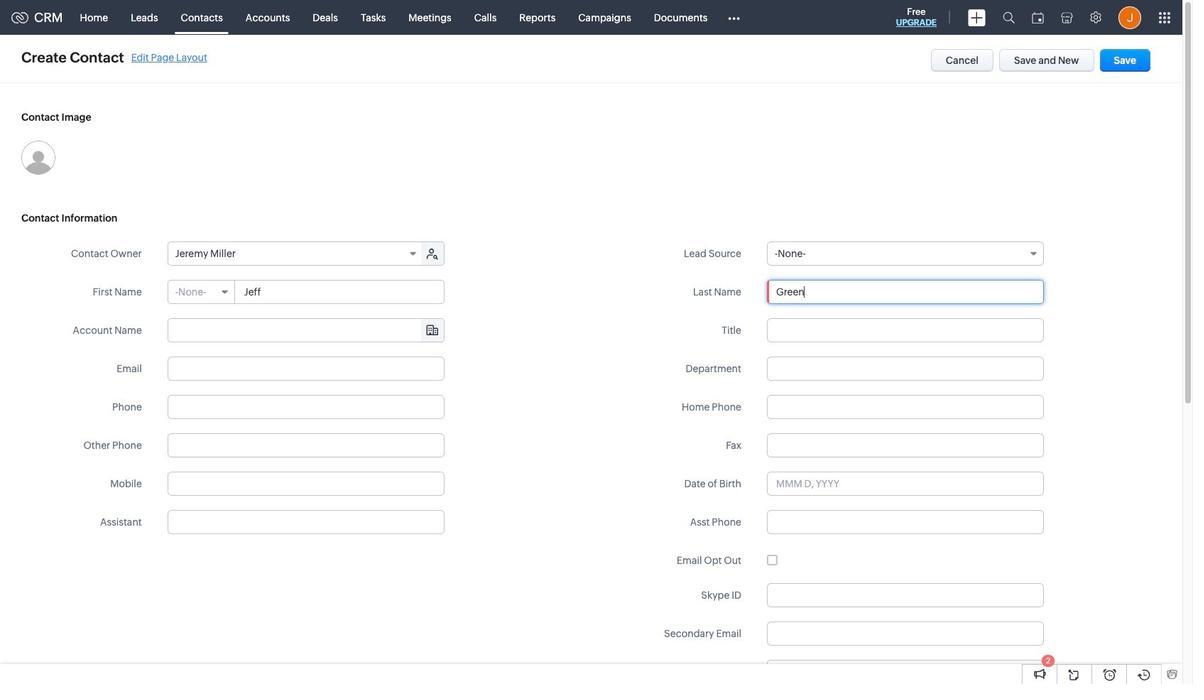 Task type: describe. For each thing, give the bounding box(es) containing it.
Other Modules field
[[719, 6, 750, 29]]

create menu image
[[968, 9, 986, 26]]

MMM D, YYYY text field
[[767, 472, 1044, 496]]

create menu element
[[960, 0, 995, 34]]

search element
[[995, 0, 1024, 35]]

search image
[[1003, 11, 1015, 23]]

profile image
[[1119, 6, 1142, 29]]



Task type: vqa. For each thing, say whether or not it's contained in the screenshot.
minute
no



Task type: locate. For each thing, give the bounding box(es) containing it.
None text field
[[236, 281, 444, 303], [767, 318, 1044, 342], [167, 395, 445, 419], [767, 395, 1044, 419], [167, 510, 445, 534], [767, 583, 1044, 607], [236, 281, 444, 303], [767, 318, 1044, 342], [167, 395, 445, 419], [767, 395, 1044, 419], [167, 510, 445, 534], [767, 583, 1044, 607]]

None text field
[[767, 280, 1044, 304], [168, 319, 444, 342], [167, 357, 445, 381], [767, 357, 1044, 381], [167, 433, 445, 457], [767, 433, 1044, 457], [167, 472, 445, 496], [767, 510, 1044, 534], [767, 622, 1044, 646], [786, 661, 1044, 683], [767, 280, 1044, 304], [168, 319, 444, 342], [167, 357, 445, 381], [767, 357, 1044, 381], [167, 433, 445, 457], [767, 433, 1044, 457], [167, 472, 445, 496], [767, 510, 1044, 534], [767, 622, 1044, 646], [786, 661, 1044, 683]]

calendar image
[[1032, 12, 1044, 23]]

profile element
[[1110, 0, 1150, 34]]

image image
[[21, 141, 55, 175]]

None field
[[767, 242, 1044, 266], [168, 242, 423, 265], [168, 281, 235, 303], [168, 319, 444, 342], [767, 242, 1044, 266], [168, 242, 423, 265], [168, 281, 235, 303], [168, 319, 444, 342]]

logo image
[[11, 12, 28, 23]]



